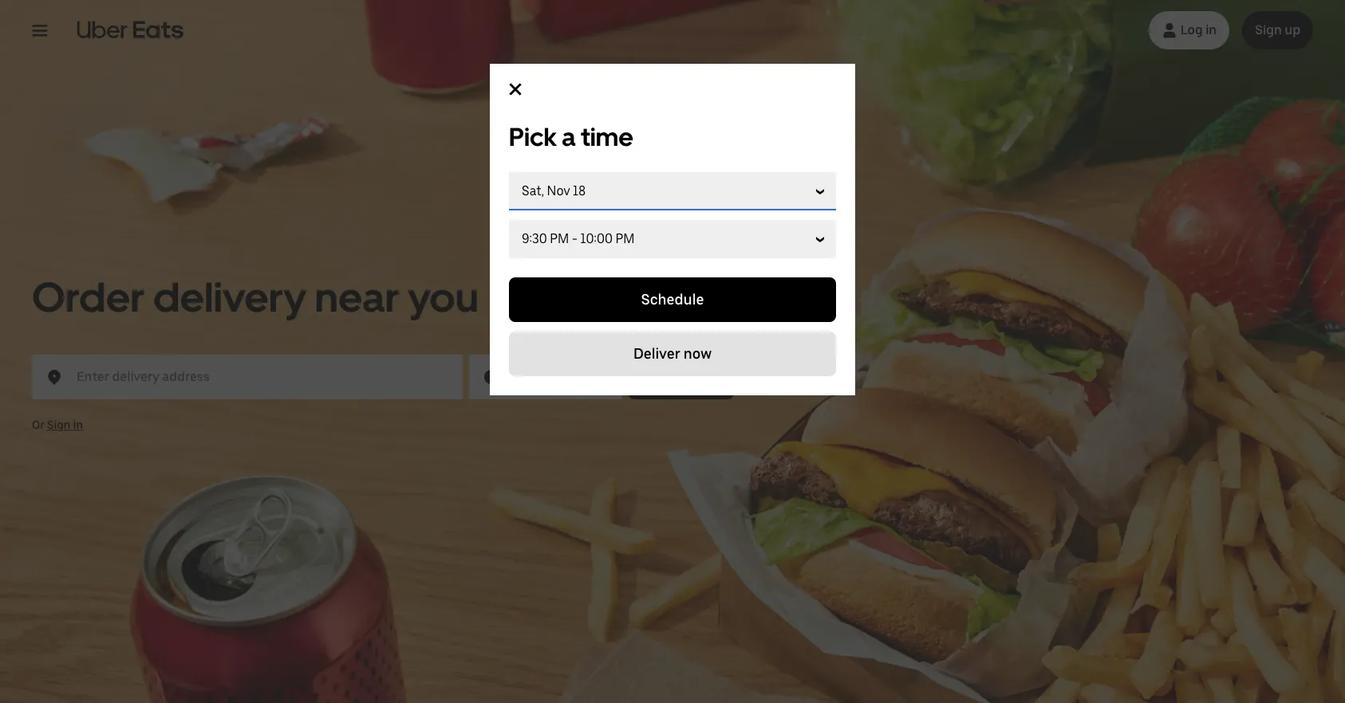 Task type: describe. For each thing, give the bounding box(es) containing it.
time
[[581, 122, 634, 152]]

a
[[562, 122, 576, 152]]

search here button
[[628, 355, 734, 400]]

0 horizontal spatial sign
[[47, 419, 71, 432]]

search
[[641, 369, 688, 385]]

order delivery near you
[[32, 272, 479, 322]]

sign in link
[[47, 419, 83, 432]]

sign up
[[1256, 22, 1301, 38]]

here
[[691, 369, 721, 385]]

log in link
[[1149, 11, 1230, 49]]

sign up link
[[1243, 11, 1314, 49]]

in
[[73, 419, 83, 432]]

search here
[[641, 369, 721, 385]]



Task type: vqa. For each thing, say whether or not it's contained in the screenshot.
Sign
yes



Task type: locate. For each thing, give the bounding box(es) containing it.
delivery
[[153, 272, 307, 322]]

sign left in
[[47, 419, 71, 432]]

up
[[1285, 22, 1301, 38]]

deliver now
[[634, 346, 712, 362]]

in
[[1206, 22, 1217, 38]]

schedule
[[641, 291, 704, 308]]

now
[[684, 346, 712, 362]]

schedule button
[[509, 278, 836, 322]]

log in
[[1181, 22, 1217, 38]]

pick
[[509, 122, 557, 152]]

or sign in
[[32, 419, 83, 432]]

log
[[1181, 22, 1203, 38]]

deliver
[[634, 346, 681, 362]]

sign
[[1256, 22, 1282, 38], [47, 419, 71, 432]]

0 vertical spatial sign
[[1256, 22, 1282, 38]]

pick a time dialog
[[490, 64, 856, 396]]

sign left the up
[[1256, 22, 1282, 38]]

or
[[32, 419, 45, 432]]

pick a time
[[509, 122, 634, 152]]

1 vertical spatial sign
[[47, 419, 71, 432]]

near
[[315, 272, 400, 322]]

sign inside 'link'
[[1256, 22, 1282, 38]]

deliver now button
[[509, 332, 836, 377]]

order
[[32, 272, 145, 322]]

you
[[408, 272, 479, 322]]

1 horizontal spatial sign
[[1256, 22, 1282, 38]]



